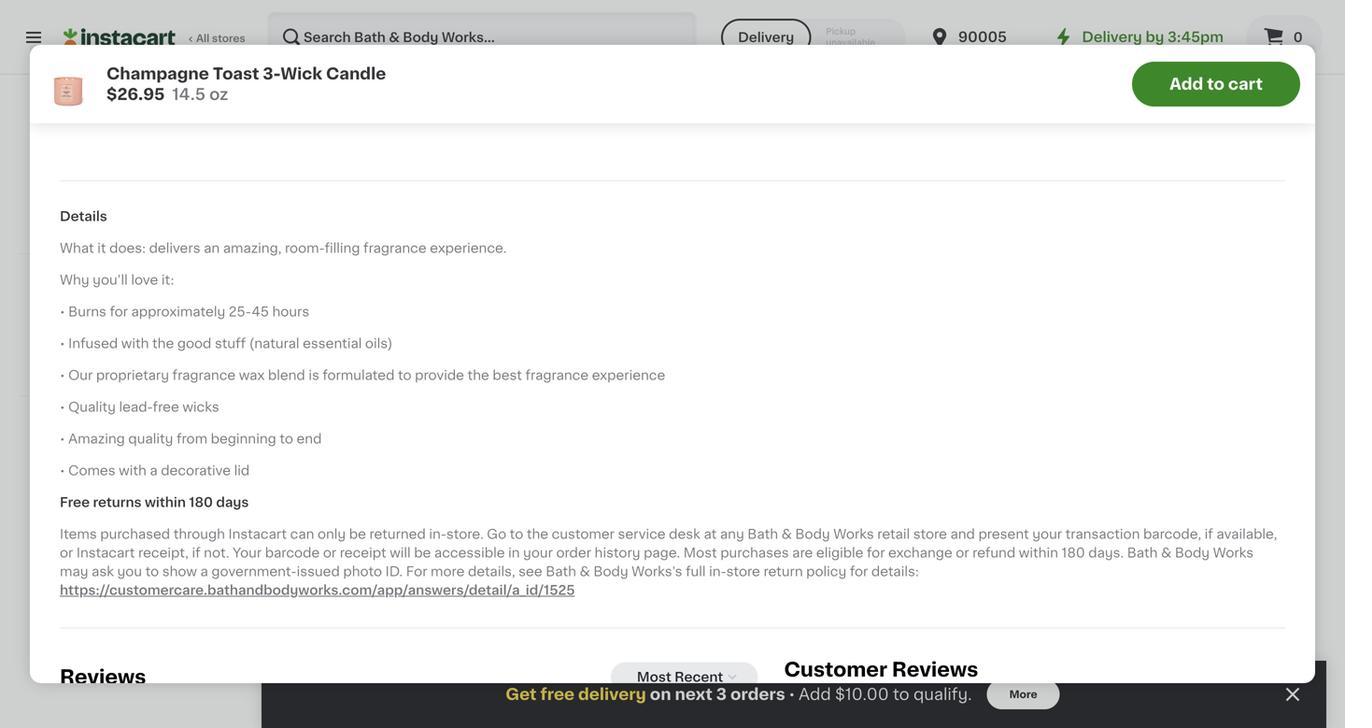 Task type: vqa. For each thing, say whether or not it's contained in the screenshot.
ROLLED
no



Task type: locate. For each thing, give the bounding box(es) containing it.
pound
[[387, 31, 429, 44]]

in up see
[[509, 546, 520, 559]]

0 horizontal spatial toast
[[213, 66, 259, 82]]

None search field
[[267, 11, 697, 64]]

1 vertical spatial bath
[[1128, 546, 1158, 559]]

wick inside champagne toast 3-wick candle
[[436, 414, 468, 428]]

• left 'comes'
[[60, 464, 65, 477]]

your up see
[[523, 546, 553, 559]]

2 add button from the left
[[607, 666, 674, 700]]

what
[[60, 242, 94, 255]]

in-
[[429, 528, 447, 541], [709, 565, 727, 578]]

be up the for
[[414, 546, 431, 559]]

with
[[121, 337, 149, 350], [119, 464, 147, 477]]

in
[[111, 85, 120, 96], [509, 546, 520, 559]]

0 horizontal spatial in
[[111, 85, 120, 96]]

1 $ from the left
[[303, 372, 310, 382]]

0 vertical spatial if
[[1205, 528, 1214, 541]]

• left the 'our'
[[60, 369, 65, 382]]

main content containing best sellers
[[262, 75, 1327, 728]]

add button for 4th product group from the right
[[607, 666, 674, 700]]

1 horizontal spatial works
[[1214, 546, 1254, 559]]

& right soaps
[[126, 529, 137, 542]]

all
[[196, 33, 210, 43]]

hours
[[272, 305, 310, 318]]

service
[[618, 528, 666, 541]]

all stores
[[196, 33, 246, 43]]

mahogany teakwood 3-wick candle
[[562, 31, 751, 63]]

your right present
[[1033, 528, 1063, 541]]

1 horizontal spatial delivery
[[1083, 30, 1143, 44]]

everyday store prices
[[76, 208, 192, 218]]

if down through
[[192, 546, 201, 559]]

3:45pm
[[1168, 30, 1224, 44]]

sales link
[[30, 553, 250, 589]]

0 vertical spatial oz
[[84, 67, 96, 77]]

candle inside champagne toast 3-wick candle $26.95 14.5 oz
[[326, 66, 386, 82]]

1 vertical spatial eligible
[[817, 546, 864, 559]]

shop
[[71, 281, 106, 294]]

burns
[[68, 305, 106, 318]]

0 vertical spatial bath
[[748, 528, 779, 541]]

works down available,
[[1214, 546, 1254, 559]]

delivery inside button
[[739, 31, 795, 44]]

toast for champagne toast 3-wick candle $26.95 14.5 oz
[[213, 66, 259, 82]]

1 horizontal spatial fragrance
[[364, 242, 427, 255]]

95 right best
[[542, 372, 556, 382]]

best
[[493, 369, 522, 382]]

toast down stores
[[213, 66, 259, 82]]

in- right full
[[709, 565, 727, 578]]

toast for champagne toast 3-wick candle
[[383, 414, 419, 428]]

4 add button from the left
[[1016, 666, 1082, 700]]

candle for champagne toast 3-wick candle
[[299, 433, 346, 446]]

to down customer reviews
[[894, 687, 910, 702]]

0 horizontal spatial 180
[[189, 496, 213, 509]]

1 vertical spatial within
[[1019, 546, 1059, 559]]

wick down provide
[[436, 414, 468, 428]]

$ 26 95 down the essential
[[303, 371, 352, 391]]

add button for 1st product group
[[403, 666, 470, 700]]

https://customercare.bathandbodyworks.com/app/answers/detail/a_id/1525
[[60, 584, 575, 597]]

2 horizontal spatial store
[[914, 528, 948, 541]]

candle for mahogany teakwood 3-wick candle
[[562, 50, 609, 63]]

0 horizontal spatial a
[[150, 464, 158, 477]]

1 vertical spatial free
[[541, 687, 575, 702]]

(735)
[[380, 70, 408, 81]]

with up body care link
[[119, 464, 147, 477]]

free inside "treatment tracker modal" dialog
[[541, 687, 575, 702]]

with down again
[[121, 337, 149, 350]]

3- inside champagne toast 3-wick candle
[[422, 414, 436, 428]]

many
[[79, 85, 108, 96]]

on
[[650, 687, 672, 702]]

champagne toast 3-wick candle $26.95 14.5 oz
[[107, 66, 386, 102]]

it right buy
[[101, 319, 110, 332]]

view all (30+) button
[[1067, 97, 1185, 135]]

proprietary
[[96, 369, 169, 382]]

fragrance right best
[[526, 369, 589, 382]]

0 horizontal spatial oz
[[84, 67, 96, 77]]

95 right is
[[338, 372, 352, 382]]

0 horizontal spatial your
[[523, 546, 553, 559]]

$ down the essential
[[303, 372, 310, 382]]

most recent button
[[611, 662, 758, 692]]

to inside "treatment tracker modal" dialog
[[894, 687, 910, 702]]

fragrance up wicks
[[172, 369, 236, 382]]

0 vertical spatial champagne
[[107, 66, 209, 82]]

main content
[[262, 75, 1327, 728]]

1 horizontal spatial toast
[[383, 414, 419, 428]]

oz up many
[[84, 67, 96, 77]]

treatment tracker modal dialog
[[262, 661, 1327, 728]]

wick up best
[[281, 66, 323, 82]]

store down purchases
[[727, 565, 761, 578]]

champagne up stock
[[107, 66, 209, 82]]

delivery
[[579, 687, 647, 702]]

it:
[[162, 273, 174, 286]]

eligible up policy
[[817, 546, 864, 559]]

0 vertical spatial eligible
[[968, 517, 1017, 530]]

within down • comes with a decorative lid
[[145, 496, 186, 509]]

item carousel region
[[299, 97, 1290, 550], [299, 573, 1290, 728]]

1 horizontal spatial eligible
[[968, 517, 1017, 530]]

3 add button from the left
[[811, 666, 878, 700]]

comes
[[68, 464, 116, 477]]

wick for mahogany teakwood 3-wick candle
[[719, 31, 751, 44]]

0 horizontal spatial 95
[[338, 372, 352, 382]]

1 vertical spatial in
[[509, 546, 520, 559]]

2 vertical spatial bath
[[546, 565, 577, 578]]

again
[[113, 319, 150, 332]]

1 vertical spatial toast
[[383, 414, 419, 428]]

best sellers
[[299, 106, 422, 126]]

0 horizontal spatial free
[[153, 401, 179, 414]]

3- inside mahogany teakwood 3-wick candle
[[705, 31, 719, 44]]

wick for champagne toast 3-wick candle
[[436, 414, 468, 428]]

1 vertical spatial champagne
[[299, 414, 379, 428]]

bath
[[748, 528, 779, 541], [1128, 546, 1158, 559], [546, 565, 577, 578]]

more
[[1010, 689, 1038, 700]]

wick inside champagne toast 3-wick candle $26.95 14.5 oz
[[281, 66, 323, 82]]

go
[[487, 528, 507, 541]]

1 vertical spatial with
[[119, 464, 147, 477]]

0 horizontal spatial works
[[834, 528, 875, 541]]

1 vertical spatial a
[[200, 565, 208, 578]]

$ right provide
[[507, 372, 514, 382]]

1 horizontal spatial reviews
[[893, 660, 979, 680]]

add
[[1170, 76, 1204, 92], [439, 678, 460, 688], [643, 678, 664, 688], [847, 678, 868, 688], [1051, 678, 1073, 688], [1255, 678, 1277, 688], [799, 687, 832, 702]]

14.5 up many
[[60, 67, 81, 77]]

• burns for approximately 25-45 hours
[[60, 305, 310, 318]]

0 vertical spatial item carousel region
[[299, 97, 1290, 550]]

• left infused
[[60, 337, 65, 350]]

free right get
[[541, 687, 575, 702]]

0 vertical spatial it
[[97, 242, 106, 255]]

3 or from the left
[[956, 546, 970, 559]]

lists
[[71, 356, 103, 369]]

& inside hand soaps & sanitizers link
[[126, 529, 137, 542]]

add inside "treatment tracker modal" dialog
[[799, 687, 832, 702]]

• comes with a decorative lid
[[60, 464, 250, 477]]

& down barcode,
[[1162, 546, 1172, 559]]

toast inside champagne toast 3-wick candle $26.95 14.5 oz
[[213, 66, 259, 82]]

1 horizontal spatial in
[[509, 546, 520, 559]]

1 horizontal spatial instacart
[[229, 528, 287, 541]]

1 horizontal spatial within
[[1019, 546, 1059, 559]]

retail
[[878, 528, 910, 541]]

government-
[[212, 565, 297, 578]]

wick for champagne toast 3-wick candle $26.95 14.5 oz
[[281, 66, 323, 82]]

body inside body care link
[[41, 493, 77, 507]]

2 horizontal spatial bath
[[1128, 546, 1158, 559]]

0 horizontal spatial or
[[60, 546, 73, 559]]

items purchased through instacart can only be returned in-store. go to the customer service desk at any bath & body works retail store and present your transaction barcode, if available, or instacart receipt, if not. your barcode or receipt will be accessible in your order history page. most purchases are eligible for exchange or refund within 180 days. bath & body works may ask you to show a government-issued photo id. for more details, see bath & body works's full in-store return policy for details: https://customercare.bathandbodyworks.com/app/answers/detail/a_id/1525
[[60, 528, 1278, 597]]

care
[[80, 493, 112, 507]]

1 vertical spatial it
[[101, 319, 110, 332]]

1 item carousel region from the top
[[299, 97, 1290, 550]]

0 vertical spatial with
[[121, 337, 149, 350]]

2 vertical spatial the
[[527, 528, 549, 541]]

be up receipt
[[349, 528, 366, 541]]

barcode,
[[1144, 528, 1202, 541]]

body down history
[[594, 565, 629, 578]]

• for • quality lead-free wicks
[[60, 401, 65, 414]]

45
[[252, 305, 269, 318]]

eligible inside items purchased through instacart can only be returned in-store. go to the customer service desk at any bath & body works retail store and present your transaction barcode, if available, or instacart receipt, if not. your barcode or receipt will be accessible in your order history page. most purchases are eligible for exchange or refund within 180 days. bath & body works may ask you to show a government-issued photo id. for more details, see bath & body works's full in-store return policy for details: https://customercare.bathandbodyworks.com/app/answers/detail/a_id/1525
[[817, 546, 864, 559]]

toast
[[213, 66, 259, 82], [383, 414, 419, 428]]

0 vertical spatial store
[[129, 208, 156, 218]]

$ 26 95 right provide
[[507, 371, 556, 391]]

bath up purchases
[[748, 528, 779, 541]]

product group
[[299, 663, 473, 728], [503, 663, 677, 728], [707, 663, 882, 728], [911, 663, 1086, 728], [1116, 663, 1290, 728]]

3- inside champagne toast 3-wick candle $26.95 14.5 oz
[[263, 66, 281, 82]]

instacart up your
[[229, 528, 287, 541]]

0 horizontal spatial $ 26 95
[[303, 371, 352, 391]]

0 vertical spatial most
[[684, 546, 717, 559]]

wick inside mahogany teakwood 3-wick candle
[[719, 31, 751, 44]]

store left prices
[[129, 208, 156, 218]]

not.
[[204, 546, 229, 559]]

1 vertical spatial 180
[[1062, 546, 1086, 559]]

3- for champagne toast 3-wick candle
[[422, 414, 436, 428]]

bath down order
[[546, 565, 577, 578]]

get
[[506, 687, 537, 702]]

available,
[[1217, 528, 1278, 541]]

it right what
[[97, 242, 106, 255]]

works left 'retail'
[[834, 528, 875, 541]]

0 vertical spatial within
[[145, 496, 186, 509]]

oz down all stores
[[210, 86, 228, 102]]

5 product group from the left
[[1116, 663, 1290, 728]]

prices
[[159, 208, 192, 218]]

• for • amazing quality from beginning to end
[[60, 432, 65, 445]]

0 horizontal spatial most
[[637, 671, 672, 684]]

180 left days on the left of page
[[189, 496, 213, 509]]

• right orders
[[789, 687, 795, 702]]

works's
[[632, 565, 683, 578]]

180 left days.
[[1062, 546, 1086, 559]]

1 horizontal spatial free
[[541, 687, 575, 702]]

stores
[[212, 33, 246, 43]]

14.5
[[60, 67, 81, 77], [172, 86, 206, 102]]

to left cart
[[1208, 76, 1225, 92]]

wax
[[239, 369, 265, 382]]

candle inside mahogany teakwood 3-wick candle
[[562, 50, 609, 63]]

more
[[431, 565, 465, 578]]

for right policy
[[850, 565, 869, 578]]

champagne inside champagne toast 3-wick candle
[[299, 414, 379, 428]]

champagne inside champagne toast 3-wick candle $26.95 14.5 oz
[[107, 66, 209, 82]]

for up buy it again
[[110, 305, 128, 318]]

formulated
[[323, 369, 395, 382]]

• for • our proprietary fragrance wax blend is formulated to provide the best fragrance experience
[[60, 369, 65, 382]]

add inside button
[[1170, 76, 1204, 92]]

stuff
[[215, 337, 246, 350]]

best
[[299, 106, 347, 126]]

instacart logo image
[[64, 26, 176, 49]]

store up exchange
[[914, 528, 948, 541]]

0 vertical spatial toast
[[213, 66, 259, 82]]

0 horizontal spatial $
[[303, 372, 310, 382]]

• up "gifts"
[[60, 401, 65, 414]]

or down the hand
[[60, 546, 73, 559]]

add button for first product group from the right
[[1220, 666, 1286, 700]]

0 horizontal spatial within
[[145, 496, 186, 509]]

3-
[[469, 31, 483, 44], [705, 31, 719, 44], [263, 66, 281, 82], [422, 414, 436, 428]]

your
[[1033, 528, 1063, 541], [523, 546, 553, 559]]

1 horizontal spatial a
[[200, 565, 208, 578]]

trending now
[[299, 582, 443, 601]]

2 item carousel region from the top
[[299, 573, 1290, 728]]

or down only
[[323, 546, 337, 559]]

in- up accessible
[[429, 528, 447, 541]]

1 vertical spatial your
[[523, 546, 553, 559]]

1 horizontal spatial $
[[507, 372, 514, 382]]

• left burns
[[60, 305, 65, 318]]

any
[[720, 528, 745, 541]]

in left stock
[[111, 85, 120, 96]]

1 vertical spatial item carousel region
[[299, 573, 1290, 728]]

delivery by 3:45pm
[[1083, 30, 1224, 44]]

1 vertical spatial be
[[414, 546, 431, 559]]

0 horizontal spatial bath
[[546, 565, 577, 578]]

or down and
[[956, 546, 970, 559]]

the left good
[[152, 337, 174, 350]]

candle for champagne toast 3-wick candle $26.95 14.5 oz
[[326, 66, 386, 82]]

refund
[[973, 546, 1016, 559]]

item carousel region containing best sellers
[[299, 97, 1290, 550]]

a down not.
[[200, 565, 208, 578]]

1 horizontal spatial 14.5
[[172, 86, 206, 102]]

2 horizontal spatial or
[[956, 546, 970, 559]]

0 vertical spatial in-
[[429, 528, 447, 541]]

an
[[204, 242, 220, 255]]

0 horizontal spatial instacart
[[77, 546, 135, 559]]

it for what
[[97, 242, 106, 255]]

0 vertical spatial in
[[111, 85, 120, 96]]

1 horizontal spatial bath
[[748, 528, 779, 541]]

• for • burns for approximately 25-45 hours
[[60, 305, 65, 318]]

within down items at bottom
[[1019, 546, 1059, 559]]

5 add button from the left
[[1220, 666, 1286, 700]]

1 horizontal spatial the
[[468, 369, 490, 382]]

2 product group from the left
[[503, 663, 677, 728]]

bath & body works logo image
[[99, 97, 181, 179]]

1 horizontal spatial $ 26 95
[[507, 371, 556, 391]]

eligible up refund
[[968, 517, 1017, 530]]

if right barcode,
[[1205, 528, 1214, 541]]

2 vertical spatial store
[[727, 565, 761, 578]]

wick right cake
[[483, 31, 515, 44]]

0 vertical spatial instacart
[[229, 528, 287, 541]]

1 horizontal spatial 26
[[514, 371, 540, 391]]

to right go at the bottom left of page
[[510, 528, 524, 541]]

free left wicks
[[153, 401, 179, 414]]

26 right blend
[[310, 371, 336, 391]]

body
[[41, 493, 77, 507], [796, 528, 831, 541], [1176, 546, 1210, 559], [594, 565, 629, 578]]

0 horizontal spatial 14.5
[[60, 67, 81, 77]]

26 right provide
[[514, 371, 540, 391]]

1 vertical spatial if
[[192, 546, 201, 559]]

a up the free returns within 180 days
[[150, 464, 158, 477]]

wick right teakwood
[[719, 31, 751, 44]]

most up the on on the left of page
[[637, 671, 672, 684]]

1 vertical spatial store
[[914, 528, 948, 541]]

filling
[[325, 242, 360, 255]]

the up see
[[527, 528, 549, 541]]

sales
[[41, 565, 78, 578]]

1 vertical spatial 14.5
[[172, 86, 206, 102]]

fragrance
[[85, 458, 153, 471]]

toast inside champagne toast 3-wick candle
[[383, 414, 419, 428]]

2 horizontal spatial the
[[527, 528, 549, 541]]

1 vertical spatial most
[[637, 671, 672, 684]]

within inside items purchased through instacart can only be returned in-store. go to the customer service desk at any bath & body works retail store and present your transaction barcode, if available, or instacart receipt, if not. your barcode or receipt will be accessible in your order history page. most purchases are eligible for exchange or refund within 180 days. bath & body works may ask you to show a government-issued photo id. for more details, see bath & body works's full in-store return policy for details: https://customercare.bathandbodyworks.com/app/answers/detail/a_id/1525
[[1019, 546, 1059, 559]]

& down the quality
[[78, 422, 89, 436]]

instacart
[[229, 528, 287, 541], [77, 546, 135, 559]]

buy it again link
[[30, 307, 250, 344]]

1 horizontal spatial oz
[[210, 86, 228, 102]]

0 horizontal spatial delivery
[[739, 31, 795, 44]]

details:
[[872, 565, 919, 578]]

• up home
[[60, 432, 65, 445]]

end
[[297, 432, 322, 445]]

14.5 inside champagne toast 3-wick candle $26.95 14.5 oz
[[172, 86, 206, 102]]

14.5 right stock
[[172, 86, 206, 102]]

0 horizontal spatial champagne
[[107, 66, 209, 82]]

1 horizontal spatial 180
[[1062, 546, 1086, 559]]

delivery for delivery
[[739, 31, 795, 44]]

the left best
[[468, 369, 490, 382]]

body up the hand
[[41, 493, 77, 507]]

0 vertical spatial be
[[349, 528, 366, 541]]

fragrance right filling
[[364, 242, 427, 255]]

0 horizontal spatial 26
[[310, 371, 336, 391]]

1 vertical spatial in-
[[709, 565, 727, 578]]

1 horizontal spatial champagne
[[299, 414, 379, 428]]

from
[[177, 432, 208, 445]]

1 add button from the left
[[403, 666, 470, 700]]

0 horizontal spatial fragrance
[[172, 369, 236, 382]]

candle inside champagne toast 3-wick candle
[[299, 433, 346, 446]]

most up full
[[684, 546, 717, 559]]

2 $ 26 95 from the left
[[507, 371, 556, 391]]

see eligible items
[[939, 517, 1058, 530]]

champagne up the end at the left bottom of page
[[299, 414, 379, 428]]

free
[[60, 496, 90, 509]]

for down 'retail'
[[867, 546, 886, 559]]

view all (30+)
[[1074, 109, 1165, 122]]

why
[[60, 273, 89, 286]]

1 $ 26 95 from the left
[[303, 371, 352, 391]]

amazing,
[[223, 242, 282, 255]]

with for the
[[121, 337, 149, 350]]

delivery for delivery by 3:45pm
[[1083, 30, 1143, 44]]

for
[[110, 305, 128, 318], [867, 546, 886, 559], [850, 565, 869, 578]]

home fragrance
[[41, 458, 153, 471]]

1 horizontal spatial 95
[[542, 372, 556, 382]]

bath down barcode,
[[1128, 546, 1158, 559]]

instacart down soaps
[[77, 546, 135, 559]]

0 horizontal spatial eligible
[[817, 546, 864, 559]]

180 inside items purchased through instacart can only be returned in-store. go to the customer service desk at any bath & body works retail store and present your transaction barcode, if available, or instacart receipt, if not. your barcode or receipt will be accessible in your order history page. most purchases are eligible for exchange or refund within 180 days. bath & body works may ask you to show a government-issued photo id. for more details, see bath & body works's full in-store return policy for details: https://customercare.bathandbodyworks.com/app/answers/detail/a_id/1525
[[1062, 546, 1086, 559]]

toast down • our proprietary fragrance wax blend is formulated to provide the best fragrance experience
[[383, 414, 419, 428]]



Task type: describe. For each thing, give the bounding box(es) containing it.
is
[[309, 369, 319, 382]]

1 product group from the left
[[299, 663, 473, 728]]

champagne for champagne toast 3-wick candle
[[299, 414, 379, 428]]

days
[[216, 496, 249, 509]]

0 button
[[1247, 15, 1323, 60]]

our
[[68, 369, 93, 382]]

sanitizers
[[140, 529, 206, 542]]

most inside most recent button
[[637, 671, 672, 684]]

• infused with the good stuff (natural essential oils)
[[60, 337, 393, 350]]

$10.00
[[836, 687, 889, 702]]

in inside items purchased through instacart can only be returned in-store. go to the customer service desk at any bath & body works retail store and present your transaction barcode, if available, or instacart receipt, if not. your barcode or receipt will be accessible in your order history page. most purchases are eligible for exchange or refund within 180 days. bath & body works may ask you to show a government-issued photo id. for more details, see bath & body works's full in-store return policy for details: https://customercare.bathandbodyworks.com/app/answers/detail/a_id/1525
[[509, 546, 520, 559]]

body care
[[41, 493, 112, 507]]

& inside gifts & accessories link
[[78, 422, 89, 436]]

0 horizontal spatial in-
[[429, 528, 447, 541]]

90005 button
[[929, 11, 1041, 64]]

for
[[406, 565, 428, 578]]

hand soaps & sanitizers
[[41, 529, 206, 542]]

1 vertical spatial instacart
[[77, 546, 135, 559]]

2 vertical spatial for
[[850, 565, 869, 578]]

1 horizontal spatial in-
[[709, 565, 727, 578]]

item carousel region containing trending now
[[299, 573, 1290, 728]]

• inside get free delivery on next 3 orders • add $10.00 to qualify.
[[789, 687, 795, 702]]

candle inside strawberry pound cake 3-wick candle
[[311, 50, 358, 63]]

history
[[595, 546, 641, 559]]

service type group
[[722, 19, 907, 56]]

(natural
[[249, 337, 300, 350]]

all stores link
[[64, 11, 247, 64]]

3- for champagne toast 3-wick candle $26.95 14.5 oz
[[263, 66, 281, 82]]

order
[[557, 546, 592, 559]]

gifts
[[41, 422, 74, 436]]

2 $ from the left
[[507, 372, 514, 382]]

customer reviews
[[784, 660, 979, 680]]

cake
[[432, 31, 466, 44]]

oz inside champagne toast 3-wick candle $26.95 14.5 oz
[[210, 86, 228, 102]]

buy
[[71, 319, 98, 332]]

4 product group from the left
[[911, 663, 1086, 728]]

to down the receipt,
[[145, 565, 159, 578]]

cart
[[1229, 76, 1264, 92]]

0 vertical spatial 180
[[189, 496, 213, 509]]

receipt
[[340, 546, 387, 559]]

returns
[[93, 496, 142, 509]]

0 horizontal spatial store
[[129, 208, 156, 218]]

exchange
[[889, 546, 953, 559]]

champagne toast 3-wick candle
[[299, 414, 468, 446]]

wicks
[[183, 401, 219, 414]]

0 vertical spatial works
[[834, 528, 875, 541]]

eligible inside button
[[968, 517, 1017, 530]]

0 vertical spatial your
[[1033, 528, 1063, 541]]

add button for 3rd product group
[[811, 666, 878, 700]]

3- for mahogany teakwood 3-wick candle
[[705, 31, 719, 44]]

soaps
[[80, 529, 122, 542]]

most inside items purchased through instacart can only be returned in-store. go to the customer service desk at any bath & body works retail store and present your transaction barcode, if available, or instacart receipt, if not. your barcode or receipt will be accessible in your order history page. most purchases are eligible for exchange or refund within 180 days. bath & body works may ask you to show a government-issued photo id. for more details, see bath & body works's full in-store return policy for details: https://customercare.bathandbodyworks.com/app/answers/detail/a_id/1525
[[684, 546, 717, 559]]

orders
[[731, 687, 786, 702]]

what it does: delivers an amazing, room-filling fragrance experience.
[[60, 242, 507, 255]]

hand
[[41, 529, 77, 542]]

delivery button
[[722, 19, 812, 56]]

room-
[[285, 242, 325, 255]]

champagne for champagne toast 3-wick candle $26.95 14.5 oz
[[107, 66, 209, 82]]

gifts & accessories link
[[30, 411, 250, 447]]

experience.
[[430, 242, 507, 255]]

to inside add to cart button
[[1208, 76, 1225, 92]]

0 vertical spatial the
[[152, 337, 174, 350]]

wick inside strawberry pound cake 3-wick candle
[[483, 31, 515, 44]]

days.
[[1089, 546, 1125, 559]]

• quality lead-free wicks
[[60, 401, 219, 414]]

2 26 from the left
[[514, 371, 540, 391]]

0 vertical spatial 14.5
[[60, 67, 81, 77]]

1 95 from the left
[[338, 372, 352, 382]]

a inside items purchased through instacart can only be returned in-store. go to the customer service desk at any bath & body works retail store and present your transaction barcode, if available, or instacart receipt, if not. your barcode or receipt will be accessible in your order history page. most purchases are eligible for exchange or refund within 180 days. bath & body works may ask you to show a government-issued photo id. for more details, see bath & body works's full in-store return policy for details: https://customercare.bathandbodyworks.com/app/answers/detail/a_id/1525
[[200, 565, 208, 578]]

14.5 oz
[[60, 67, 96, 77]]

beginning
[[211, 432, 276, 445]]

• for • comes with a decorative lid
[[60, 464, 65, 477]]

3- inside strawberry pound cake 3-wick candle
[[469, 31, 483, 44]]

to left provide
[[398, 369, 412, 382]]

0 horizontal spatial be
[[349, 528, 366, 541]]

photo
[[343, 565, 382, 578]]

free returns within 180 days
[[60, 496, 249, 509]]

provide
[[415, 369, 464, 382]]

& up purchases
[[782, 528, 792, 541]]

lists link
[[30, 344, 250, 381]]

amazing
[[68, 432, 125, 445]]

add button for fourth product group from left
[[1016, 666, 1082, 700]]

customer
[[552, 528, 615, 541]]

1 horizontal spatial store
[[727, 565, 761, 578]]

may
[[60, 565, 88, 578]]

& down order
[[580, 565, 591, 578]]

everyday store prices link
[[76, 206, 203, 221]]

now
[[396, 582, 443, 601]]

you'll
[[93, 273, 128, 286]]

are
[[793, 546, 813, 559]]

the inside items purchased through instacart can only be returned in-store. go to the customer service desk at any bath & body works retail store and present your transaction barcode, if available, or instacart receipt, if not. your barcode or receipt will be accessible in your order history page. most purchases are eligible for exchange or refund within 180 days. bath & body works may ask you to show a government-issued photo id. for more details, see bath & body works's full in-store return policy for details: https://customercare.bathandbodyworks.com/app/answers/detail/a_id/1525
[[527, 528, 549, 541]]

decorative
[[161, 464, 231, 477]]

3
[[717, 687, 727, 702]]

https://customercare.bathandbodyworks.com/app/answers/detail/a_id/1525 link
[[60, 584, 575, 597]]

2 or from the left
[[323, 546, 337, 559]]

(30+)
[[1128, 109, 1165, 122]]

add to cart
[[1170, 76, 1264, 92]]

present
[[979, 528, 1030, 541]]

mahogany
[[562, 31, 632, 44]]

and
[[951, 528, 976, 541]]

will
[[390, 546, 411, 559]]

body down barcode,
[[1176, 546, 1210, 559]]

1 horizontal spatial be
[[414, 546, 431, 559]]

2 horizontal spatial fragrance
[[526, 369, 589, 382]]

0 vertical spatial for
[[110, 305, 128, 318]]

home fragrance link
[[30, 447, 250, 482]]

see
[[939, 517, 965, 530]]

1 vertical spatial for
[[867, 546, 886, 559]]

to left the end at the left bottom of page
[[280, 432, 293, 445]]

0 horizontal spatial reviews
[[60, 667, 146, 687]]

0 vertical spatial free
[[153, 401, 179, 414]]

1 or from the left
[[60, 546, 73, 559]]

• for • infused with the good stuff (natural essential oils)
[[60, 337, 65, 350]]

1 vertical spatial the
[[468, 369, 490, 382]]

strawberry
[[311, 31, 383, 44]]

you
[[117, 565, 142, 578]]

lead-
[[119, 401, 153, 414]]

1 26 from the left
[[310, 371, 336, 391]]

strawberry pound cake 3-wick candle
[[311, 31, 515, 63]]

recent
[[675, 671, 724, 684]]

can
[[290, 528, 314, 541]]

add to cart button
[[1133, 62, 1301, 107]]

body up the are
[[796, 528, 831, 541]]

0 horizontal spatial if
[[192, 546, 201, 559]]

0
[[1294, 31, 1304, 44]]

issued
[[297, 565, 340, 578]]

3 product group from the left
[[707, 663, 882, 728]]

with for a
[[119, 464, 147, 477]]

it for buy
[[101, 319, 110, 332]]

delivers
[[149, 242, 201, 255]]

see
[[519, 565, 543, 578]]

0 vertical spatial a
[[150, 464, 158, 477]]

page.
[[644, 546, 681, 559]]

barcode
[[265, 546, 320, 559]]

at
[[704, 528, 717, 541]]

quality
[[68, 401, 116, 414]]

purchases
[[721, 546, 789, 559]]

all
[[1110, 109, 1125, 122]]

• our proprietary fragrance wax blend is formulated to provide the best fragrance experience
[[60, 369, 666, 382]]

shop link
[[30, 269, 250, 307]]

trending
[[299, 582, 391, 601]]

25-
[[229, 305, 252, 318]]

2 95 from the left
[[542, 372, 556, 382]]



